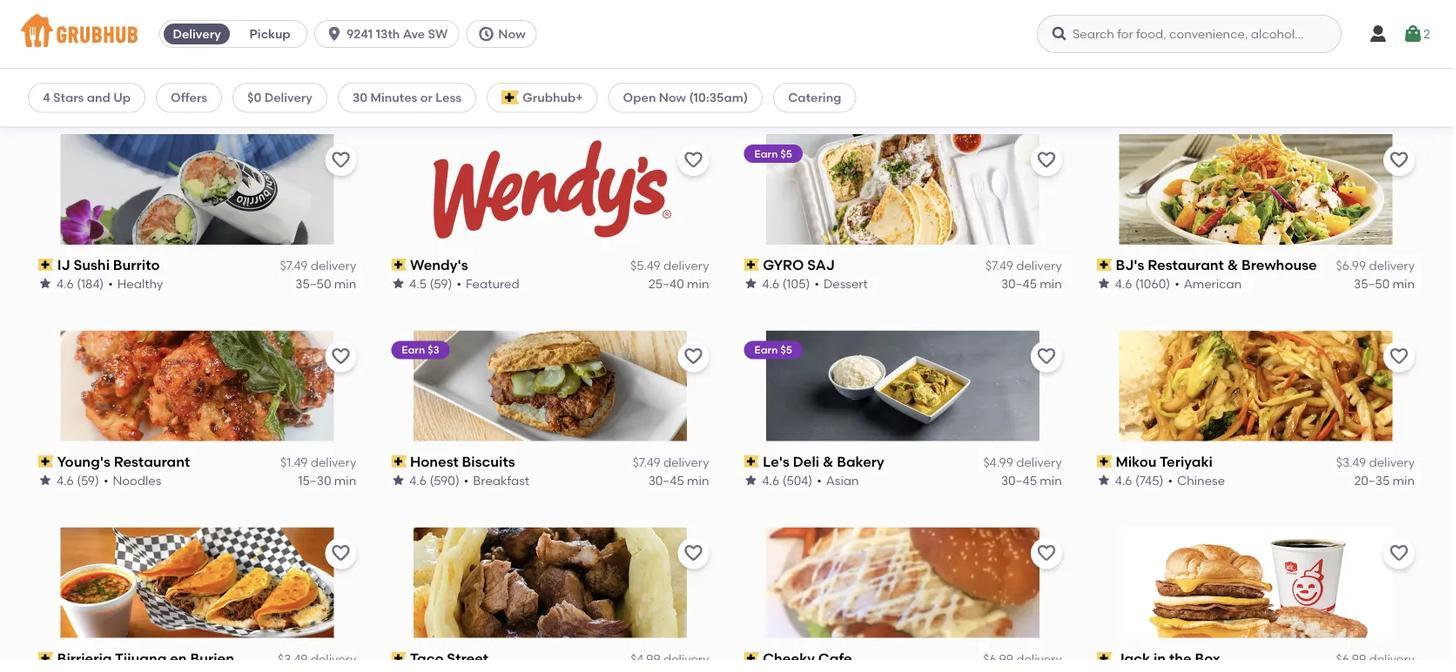Task type: locate. For each thing, give the bounding box(es) containing it.
1 horizontal spatial delivery
[[264, 90, 313, 105]]

now right open
[[659, 90, 686, 105]]

save this restaurant button for the mikou teriyaki logo
[[1384, 341, 1415, 373]]

save this restaurant image
[[683, 150, 704, 171], [1036, 150, 1057, 171], [1389, 150, 1410, 171], [330, 346, 351, 367], [683, 346, 704, 367], [1036, 346, 1057, 367], [1389, 346, 1410, 367], [683, 543, 704, 564], [1036, 543, 1057, 564]]

• for bj's restaurant & brewhouse
[[1175, 276, 1180, 291]]

$6.99 for bj's restaurant & brewhouse
[[1337, 258, 1367, 273]]

0 vertical spatial delivery
[[173, 27, 221, 41]]

earn for honest biscuits
[[402, 344, 425, 356]]

30 minutes or less
[[353, 90, 462, 105]]

• for le's deli & bakery
[[817, 473, 822, 488]]

subway®
[[57, 60, 125, 77]]

star icon image left 4.6 (59) on the left of page
[[38, 473, 52, 487]]

4.6 for gyro saj
[[763, 276, 780, 291]]

25–40
[[649, 276, 684, 291]]

earn for gyro saj
[[755, 147, 778, 160]]

$7.49
[[280, 258, 308, 273], [986, 258, 1014, 273], [633, 455, 661, 470]]

4.6 left (81) on the left top
[[410, 79, 427, 94]]

1 horizontal spatial $5.49 delivery
[[631, 258, 709, 273]]

4.6 (1060)
[[1115, 276, 1171, 291]]

0 horizontal spatial $7.49
[[280, 258, 308, 273]]

svg image inside 9241 13th ave sw button
[[326, 25, 343, 43]]

&
[[1228, 256, 1239, 273], [823, 453, 834, 470]]

1 earn $5 from the top
[[755, 147, 793, 160]]

0 vertical spatial restaurant
[[1148, 256, 1224, 273]]

9241
[[347, 27, 373, 41]]

(105)
[[783, 276, 810, 291]]

subscription pass image left ij
[[38, 259, 54, 271]]

4.5 (59)
[[410, 276, 452, 291]]

4 stars and up
[[43, 90, 131, 105]]

bj's
[[1116, 256, 1145, 273]]

& up the "• asian"
[[823, 453, 834, 470]]

restaurant
[[1148, 256, 1224, 273], [114, 453, 190, 470]]

svg image inside 2 button
[[1403, 24, 1424, 44]]

0 vertical spatial &
[[1228, 256, 1239, 273]]

earn down 4.6 (105)
[[755, 344, 778, 356]]

1 vertical spatial delivery
[[264, 90, 313, 105]]

save this restaurant button for wendy's logo
[[678, 144, 709, 176]]

$5.49 for subway®
[[278, 62, 308, 76]]

1 vertical spatial now
[[659, 90, 686, 105]]

subscription pass image up minutes
[[391, 62, 407, 74]]

$5 for gyro
[[781, 147, 793, 160]]

1 vertical spatial • breakfast
[[464, 473, 530, 488]]

0 horizontal spatial (59)
[[77, 473, 99, 488]]

delivery for wendy's
[[664, 258, 709, 273]]

now up retail
[[498, 27, 526, 41]]

now button
[[466, 20, 544, 48]]

4.6 for bj's restaurant & brewhouse
[[1115, 276, 1133, 291]]

• right (81) on the left top
[[454, 79, 459, 94]]

delivery up offers
[[173, 27, 221, 41]]

• noodles
[[104, 473, 161, 488]]

(59) down wendy's
[[430, 276, 452, 291]]

0 vertical spatial • breakfast
[[454, 79, 520, 94]]

30–45 for gyro saj
[[1002, 276, 1037, 291]]

• for honest biscuits
[[464, 473, 469, 488]]

delivery
[[173, 27, 221, 41], [264, 90, 313, 105]]

4.6 (105)
[[763, 276, 810, 291]]

0 horizontal spatial svg image
[[326, 25, 343, 43]]

sw
[[428, 27, 448, 41]]

1 horizontal spatial $7.49
[[633, 455, 661, 470]]

delivery for pho vina burien
[[1017, 62, 1062, 76]]

earn $5 down 4.6 (105)
[[755, 344, 793, 356]]

4.6 (745)
[[1115, 473, 1164, 488]]

$5.49
[[278, 62, 308, 76], [984, 62, 1014, 76], [631, 258, 661, 273]]

breakfast down biscuits
[[473, 473, 530, 488]]

4.6 down "bj's"
[[1115, 276, 1133, 291]]

• for ij sushi burrito
[[108, 276, 113, 291]]

earn $5
[[755, 147, 793, 160], [755, 344, 793, 356]]

2 horizontal spatial svg image
[[1368, 24, 1389, 44]]

• down saj
[[815, 276, 820, 291]]

jack in the box logo image
[[1120, 527, 1393, 638]]

0 horizontal spatial svg image
[[478, 25, 495, 43]]

$4.99 delivery
[[984, 455, 1062, 470]]

delivery right the $0
[[264, 90, 313, 105]]

star icon image
[[38, 80, 52, 94], [391, 80, 405, 94], [744, 80, 758, 94], [38, 277, 52, 291], [391, 277, 405, 291], [744, 277, 758, 291], [1097, 277, 1111, 291], [38, 473, 52, 487], [391, 473, 405, 487], [744, 473, 758, 487], [1097, 473, 1111, 487]]

35–50
[[295, 79, 331, 94], [648, 79, 684, 94], [295, 276, 331, 291], [1354, 276, 1390, 291]]

1 horizontal spatial &
[[1228, 256, 1239, 273]]

1 vertical spatial &
[[823, 453, 834, 470]]

star icon image left stars
[[38, 80, 52, 94]]

(59)
[[430, 276, 452, 291], [77, 473, 99, 488]]

ij sushi burrito
[[57, 256, 160, 273]]

earn $5 down 4.6 (226)
[[755, 147, 793, 160]]

• breakfast
[[454, 79, 520, 94], [464, 473, 530, 488]]

star icon image for le's deli & bakery
[[744, 473, 758, 487]]

4
[[43, 90, 50, 105]]

delivery for gyro saj
[[1017, 258, 1062, 273]]

chinese
[[1177, 473, 1226, 488]]

le's deli & bakery
[[763, 453, 885, 470]]

30–45 for honest biscuits
[[649, 473, 684, 488]]

star icon image for pressed retail
[[391, 80, 405, 94]]

subscription pass image
[[38, 62, 54, 74], [744, 62, 760, 74], [744, 259, 760, 271], [38, 456, 54, 468], [391, 456, 407, 468], [1097, 456, 1113, 468], [38, 652, 54, 660], [391, 652, 407, 660], [744, 652, 760, 660], [1097, 652, 1113, 660]]

star icon image left 4.6 (184)
[[38, 277, 52, 291]]

15–30
[[298, 473, 331, 488]]

star icon image left 4.6 (105)
[[744, 277, 758, 291]]

$6.99 for jucivana
[[1337, 62, 1367, 76]]

0 horizontal spatial delivery
[[173, 27, 221, 41]]

to
[[1200, 518, 1212, 533]]

35–50 min
[[295, 79, 356, 94], [648, 79, 709, 94], [295, 276, 356, 291], [1354, 276, 1415, 291]]

star icon image left 4.5
[[391, 277, 405, 291]]

1 horizontal spatial $7.49 delivery
[[633, 455, 709, 470]]

$6.99 delivery
[[631, 62, 709, 76], [1337, 62, 1415, 76], [1337, 258, 1415, 273]]

breakfast
[[463, 79, 520, 94], [473, 473, 530, 488]]

2 horizontal spatial $7.49
[[986, 258, 1014, 273]]

delivery button
[[160, 20, 234, 48]]

bj's restaurant & brewhouse
[[1116, 256, 1317, 273]]

min for honest biscuits
[[687, 473, 709, 488]]

1 vertical spatial (59)
[[77, 473, 99, 488]]

save this restaurant button for birrieria tijuana en burien logo
[[325, 538, 356, 569]]

breakfast down retail
[[463, 79, 520, 94]]

• right (1060)
[[1175, 276, 1180, 291]]

0 vertical spatial now
[[498, 27, 526, 41]]

1 vertical spatial $5
[[781, 344, 793, 356]]

• down pho vina burien
[[816, 79, 821, 94]]

$7.49 for honest biscuits
[[633, 455, 661, 470]]

& for brewhouse
[[1228, 256, 1239, 273]]

& up 'american'
[[1228, 256, 1239, 273]]

honest
[[410, 453, 459, 470]]

mikou teriyaki logo image
[[1120, 331, 1393, 441]]

$5
[[781, 147, 793, 160], [781, 344, 793, 356]]

save this restaurant button
[[325, 144, 356, 176], [678, 144, 709, 176], [1031, 144, 1062, 176], [1384, 144, 1415, 176], [325, 341, 356, 373], [678, 341, 709, 373], [1031, 341, 1062, 373], [1384, 341, 1415, 373], [325, 538, 356, 569], [678, 538, 709, 569], [1031, 538, 1062, 569], [1384, 538, 1415, 569]]

min for gyro saj
[[1040, 276, 1062, 291]]

2 $5 from the top
[[781, 344, 793, 356]]

4.6 right 4
[[57, 79, 74, 94]]

(81)
[[430, 79, 450, 94]]

pickup
[[250, 27, 291, 41]]

1 horizontal spatial restaurant
[[1148, 256, 1224, 273]]

cheeky cafe logo image
[[767, 527, 1040, 638]]

1 vertical spatial earn $5
[[755, 344, 793, 356]]

0 vertical spatial (59)
[[430, 276, 452, 291]]

ave
[[403, 27, 425, 41]]

le's deli & bakery logo image
[[767, 331, 1040, 441]]

(504)
[[783, 473, 813, 488]]

0 horizontal spatial restaurant
[[114, 453, 190, 470]]

vietnamese
[[826, 79, 896, 94]]

• breakfast for biscuits
[[464, 473, 530, 488]]

1 horizontal spatial (59)
[[430, 276, 452, 291]]

earn for le's deli & bakery
[[755, 344, 778, 356]]

min for wendy's
[[687, 276, 709, 291]]

4.6 (184)
[[57, 276, 104, 291]]

0 vertical spatial $5
[[781, 147, 793, 160]]

35–50 min for subway®
[[295, 79, 356, 94]]

4.6 for honest biscuits
[[410, 473, 427, 488]]

svg image
[[1368, 24, 1389, 44], [478, 25, 495, 43], [1051, 25, 1069, 43]]

subscription pass image left jucivana
[[1097, 62, 1113, 74]]

$6.99
[[631, 62, 661, 76], [1337, 62, 1367, 76], [1337, 258, 1367, 273]]

• down "mikou teriyaki"
[[1168, 473, 1173, 488]]

delivery for subway®
[[311, 62, 356, 76]]

and
[[87, 90, 110, 105]]

mikou teriyaki
[[1116, 453, 1213, 470]]

• down wendy's
[[457, 276, 462, 291]]

(59) for young's restaurant
[[77, 473, 99, 488]]

0 horizontal spatial $5.49 delivery
[[278, 62, 356, 76]]

0 horizontal spatial &
[[823, 453, 834, 470]]

4.6 down young's
[[57, 473, 74, 488]]

$5.49 for pho vina burien
[[984, 62, 1014, 76]]

subscription pass image left "bj's"
[[1097, 259, 1113, 271]]

burien
[[827, 60, 871, 77]]

$5 down 4.6 (105)
[[781, 344, 793, 356]]

earn down 4.6 (226)
[[755, 147, 778, 160]]

35–50 for ij sushi burrito
[[295, 276, 331, 291]]

star icon image left 4.6 (590) on the bottom left of page
[[391, 473, 405, 487]]

$1.49
[[281, 455, 308, 470]]

4.6 for subway®
[[57, 79, 74, 94]]

• right the and
[[111, 79, 116, 94]]

• breakfast down retail
[[454, 79, 520, 94]]

4.6 down ij
[[57, 276, 74, 291]]

4.6 down the le's
[[763, 473, 780, 488]]

$5 down catering
[[781, 147, 793, 160]]

0 vertical spatial breakfast
[[463, 79, 520, 94]]

subscription pass image for jucivana
[[1097, 62, 1113, 74]]

save this restaurant image
[[330, 150, 351, 171], [330, 543, 351, 564], [1389, 543, 1410, 564]]

1 vertical spatial restaurant
[[114, 453, 190, 470]]

0 vertical spatial earn $5
[[755, 147, 793, 160]]

0 horizontal spatial now
[[498, 27, 526, 41]]

star icon image for wendy's
[[391, 277, 405, 291]]

$5.49 delivery for wendy's
[[631, 258, 709, 273]]

earn left the $3
[[402, 344, 425, 356]]

25–40 min
[[649, 276, 709, 291]]

restaurant up • american
[[1148, 256, 1224, 273]]

restaurant up noodles
[[114, 453, 190, 470]]

restaurant for young's
[[114, 453, 190, 470]]

4.5
[[410, 276, 427, 291]]

• down honest biscuits
[[464, 473, 469, 488]]

1 horizontal spatial svg image
[[1403, 24, 1424, 44]]

healthy
[[117, 276, 163, 291]]

star icon image left 4.6 (745)
[[1097, 473, 1111, 487]]

subscription pass image left the le's
[[744, 456, 760, 468]]

svg image inside now button
[[478, 25, 495, 43]]

30–45
[[1002, 276, 1037, 291], [649, 473, 684, 488], [1002, 473, 1037, 488]]

2 horizontal spatial $7.49 delivery
[[986, 258, 1062, 273]]

min for bj's restaurant & brewhouse
[[1393, 276, 1415, 291]]

2 horizontal spatial $5.49 delivery
[[984, 62, 1062, 76]]

subscription pass image left wendy's
[[391, 259, 407, 271]]

featured
[[466, 276, 520, 291]]

2 earn $5 from the top
[[755, 344, 793, 356]]

star icon image left or
[[391, 80, 405, 94]]

1 vertical spatial breakfast
[[473, 473, 530, 488]]

1 horizontal spatial $5.49
[[631, 258, 661, 273]]

min for subway®
[[334, 79, 356, 94]]

svg image
[[1403, 24, 1424, 44], [326, 25, 343, 43]]

• for subway®
[[111, 79, 116, 94]]

save this restaurant button for jack in the box logo
[[1384, 538, 1415, 569]]

2 horizontal spatial $5.49
[[984, 62, 1014, 76]]

9241 13th ave sw
[[347, 27, 448, 41]]

delivery for le's deli & bakery
[[1017, 455, 1062, 470]]

• down young's restaurant
[[104, 473, 108, 488]]

minutes
[[371, 90, 418, 105]]

(59) down young's
[[77, 473, 99, 488]]

4.6 for young's restaurant
[[57, 473, 74, 488]]

star icon image left 4.6 (1060)
[[1097, 277, 1111, 291]]

star icon image left 4.6 (504)
[[744, 473, 758, 487]]

$7.49 delivery
[[280, 258, 356, 273], [986, 258, 1062, 273], [633, 455, 709, 470]]

30–45 min
[[1002, 276, 1062, 291], [649, 473, 709, 488], [1002, 473, 1062, 488]]

noodles
[[113, 473, 161, 488]]

earn
[[755, 147, 778, 160], [402, 344, 425, 356], [755, 344, 778, 356]]

subscription pass image
[[391, 62, 407, 74], [1097, 62, 1113, 74], [38, 259, 54, 271], [391, 259, 407, 271], [1097, 259, 1113, 271], [744, 456, 760, 468]]

1 $5 from the top
[[781, 147, 793, 160]]

• down le's deli & bakery
[[817, 473, 822, 488]]

honest biscuits
[[410, 453, 515, 470]]

le's
[[763, 453, 790, 470]]

min for ij sushi burrito
[[334, 276, 356, 291]]

• for wendy's
[[457, 276, 462, 291]]

• down the ij sushi burrito
[[108, 276, 113, 291]]

0 horizontal spatial $7.49 delivery
[[280, 258, 356, 273]]

• breakfast down biscuits
[[464, 473, 530, 488]]

• chinese
[[1168, 473, 1226, 488]]

0 horizontal spatial $5.49
[[278, 62, 308, 76]]

4.6 down gyro
[[763, 276, 780, 291]]

4.6 down mikou
[[1115, 473, 1133, 488]]

now
[[498, 27, 526, 41], [659, 90, 686, 105]]

ij
[[57, 256, 70, 273]]

save this restaurant image for wendy's logo
[[683, 150, 704, 171]]

4.6 down honest
[[410, 473, 427, 488]]



Task type: describe. For each thing, give the bounding box(es) containing it.
• sandwich
[[111, 79, 178, 94]]

wendy's logo image
[[414, 134, 687, 245]]

proceed to checkout
[[1147, 518, 1273, 533]]

(10:35am)
[[689, 90, 748, 105]]

earn $3
[[402, 344, 440, 356]]

35–50 min for bj's restaurant & brewhouse
[[1354, 276, 1415, 291]]

svg image for 9241 13th ave sw
[[326, 25, 343, 43]]

save this restaurant image for cheeky cafe logo
[[1036, 543, 1057, 564]]

subscription pass image for pressed retail
[[391, 62, 407, 74]]

star icon image for subway®
[[38, 80, 52, 94]]

bj's restaurant & brewhouse logo image
[[1120, 134, 1393, 245]]

delivery for honest biscuits
[[664, 455, 709, 470]]

$5.49 delivery for subway®
[[278, 62, 356, 76]]

gyro saj logo image
[[767, 134, 1040, 245]]

2 button
[[1403, 18, 1431, 50]]

biscuits
[[462, 453, 515, 470]]

young's restaurant logo image
[[61, 331, 334, 441]]

young's
[[57, 453, 110, 470]]

$7.49 for gyro saj
[[986, 258, 1014, 273]]

(184)
[[77, 276, 104, 291]]

30–45 min for honest biscuits
[[649, 473, 709, 488]]

save this restaurant image for save this restaurant button for jack in the box logo
[[1389, 543, 1410, 564]]

13th
[[376, 27, 400, 41]]

$1.49 delivery
[[281, 455, 356, 470]]

30–45 for le's deli & bakery
[[1002, 473, 1037, 488]]

delivery inside button
[[173, 27, 221, 41]]

retail
[[468, 60, 508, 77]]

2
[[1424, 26, 1431, 41]]

honest biscuits logo image
[[414, 331, 687, 441]]

subscription pass image for ij sushi burrito
[[38, 259, 54, 271]]

• for gyro saj
[[815, 276, 820, 291]]

save this restaurant button for ij sushi burrito logo
[[325, 144, 356, 176]]

35–50 min for pressed retail
[[648, 79, 709, 94]]

delivery for bj's restaurant & brewhouse
[[1370, 258, 1415, 273]]

up
[[113, 90, 131, 105]]

$6.99 delivery for bj's restaurant & brewhouse
[[1337, 258, 1415, 273]]

min for pressed retail
[[687, 79, 709, 94]]

catering
[[788, 90, 842, 105]]

save this restaurant image for save this restaurant button for ij sushi burrito logo
[[330, 150, 351, 171]]

4.6 (59)
[[57, 473, 99, 488]]

(1060)
[[1136, 276, 1171, 291]]

star icon image for gyro saj
[[744, 277, 758, 291]]

9241 13th ave sw button
[[315, 20, 466, 48]]

earn $5 for gyro
[[755, 147, 793, 160]]

min for young's restaurant
[[334, 473, 356, 488]]

• vietnamese
[[816, 79, 896, 94]]

breakfast for biscuits
[[473, 473, 530, 488]]

dessert
[[824, 276, 868, 291]]

save this restaurant image for the mikou teriyaki logo
[[1389, 346, 1410, 367]]

4.6 down pho
[[763, 79, 780, 94]]

now inside button
[[498, 27, 526, 41]]

open
[[623, 90, 656, 105]]

$0 delivery
[[247, 90, 313, 105]]

• breakfast for retail
[[454, 79, 520, 94]]

pickup button
[[234, 20, 307, 48]]

open now (10:35am)
[[623, 90, 748, 105]]

$7.49 delivery for honest biscuits
[[633, 455, 709, 470]]

checkout
[[1215, 518, 1273, 533]]

4.6 (504)
[[763, 473, 813, 488]]

30
[[353, 90, 368, 105]]

stars
[[53, 90, 84, 105]]

$4.99
[[984, 455, 1014, 470]]

4.6 for le's deli & bakery
[[763, 473, 780, 488]]

sushi
[[74, 256, 110, 273]]

• healthy
[[108, 276, 163, 291]]

birrieria tijuana en burien logo image
[[61, 527, 334, 638]]

1 horizontal spatial svg image
[[1051, 25, 1069, 43]]

restaurant for bj's
[[1148, 256, 1224, 273]]

save this restaurant button for young's restaurant logo
[[325, 341, 356, 373]]

$7.49 for ij sushi burrito
[[280, 258, 308, 273]]

grubhub plus flag logo image
[[502, 91, 519, 105]]

delivery for mikou teriyaki
[[1370, 455, 1415, 470]]

saj
[[808, 256, 835, 273]]

35–50 min for ij sushi burrito
[[295, 276, 356, 291]]

delivery for young's restaurant
[[311, 455, 356, 470]]

pho vina burien
[[763, 60, 871, 77]]

• for young's restaurant
[[104, 473, 108, 488]]

svg image for 2
[[1403, 24, 1424, 44]]

delivery for jucivana
[[1370, 62, 1415, 76]]

subscription pass image for le's deli & bakery
[[744, 456, 760, 468]]

delivery for ij sushi burrito
[[311, 258, 356, 273]]

$0
[[247, 90, 262, 105]]

$5.49 delivery for pho vina burien
[[984, 62, 1062, 76]]

4.6 (226)
[[763, 79, 812, 94]]

• dessert
[[815, 276, 868, 291]]

20–35 min
[[1355, 473, 1415, 488]]

star icon image for mikou teriyaki
[[1097, 473, 1111, 487]]

4.6 for mikou teriyaki
[[1115, 473, 1133, 488]]

save this restaurant image for the bj's restaurant & brewhouse logo
[[1389, 150, 1410, 171]]

burrito
[[113, 256, 160, 273]]

15–30 min
[[298, 473, 356, 488]]

min for le's deli & bakery
[[1040, 473, 1062, 488]]

(745)
[[1136, 473, 1164, 488]]

star icon image for bj's restaurant & brewhouse
[[1097, 277, 1111, 291]]

4.6 for pressed retail
[[410, 79, 427, 94]]

$3.49
[[1337, 455, 1367, 470]]

star icon image for young's restaurant
[[38, 473, 52, 487]]

offers
[[171, 90, 207, 105]]

pressed retail
[[410, 60, 508, 77]]

proceed to checkout button
[[1093, 510, 1326, 541]]

35–50 for pressed retail
[[648, 79, 684, 94]]

mikou
[[1116, 453, 1157, 470]]

save this restaurant button for the bj's restaurant & brewhouse logo
[[1384, 144, 1415, 176]]

4.6 (590)
[[410, 473, 460, 488]]

teriyaki
[[1160, 453, 1213, 470]]

save this restaurant button for cheeky cafe logo
[[1031, 538, 1062, 569]]

35–50 for bj's restaurant & brewhouse
[[1354, 276, 1390, 291]]

gyro saj
[[763, 256, 835, 273]]

wendy's
[[410, 256, 468, 273]]

$3
[[428, 344, 440, 356]]

ij sushi burrito logo image
[[61, 134, 334, 245]]

(59) for wendy's
[[430, 276, 452, 291]]

jucivana
[[1116, 60, 1180, 77]]

Search for food, convenience, alcohol... search field
[[1037, 15, 1342, 53]]

$7.49 delivery for gyro saj
[[986, 258, 1062, 273]]

• for pressed retail
[[454, 79, 459, 94]]

• american
[[1175, 276, 1242, 291]]

35–50 for subway®
[[295, 79, 331, 94]]

save this restaurant image for save this restaurant button corresponding to birrieria tijuana en burien logo
[[330, 543, 351, 564]]

star icon image left 4.6 (226)
[[744, 80, 758, 94]]

4.6 (220)
[[57, 79, 106, 94]]

star icon image for ij sushi burrito
[[38, 277, 52, 291]]

main navigation navigation
[[0, 0, 1454, 69]]

1 horizontal spatial now
[[659, 90, 686, 105]]

save this restaurant image for young's restaurant logo
[[330, 346, 351, 367]]

taco street logo image
[[414, 527, 687, 638]]

subscription pass image for wendy's
[[391, 259, 407, 271]]

pressed
[[410, 60, 464, 77]]

$6.99 delivery for pressed retail
[[631, 62, 709, 76]]

earn $5 for le's
[[755, 344, 793, 356]]

american
[[1184, 276, 1242, 291]]

$6.99 for pressed retail
[[631, 62, 661, 76]]

bakery
[[837, 453, 885, 470]]

young's restaurant
[[57, 453, 190, 470]]

(226)
[[783, 79, 812, 94]]

delivery for pressed retail
[[664, 62, 709, 76]]

$7.49 delivery for ij sushi burrito
[[280, 258, 356, 273]]

& for bakery
[[823, 453, 834, 470]]

20–35
[[1355, 473, 1390, 488]]

or
[[420, 90, 433, 105]]

• asian
[[817, 473, 859, 488]]

(220)
[[77, 79, 106, 94]]

gyro
[[763, 256, 804, 273]]

save this restaurant image for taco street logo
[[683, 543, 704, 564]]

• for mikou teriyaki
[[1168, 473, 1173, 488]]

(590)
[[430, 473, 460, 488]]

4.6 (81)
[[410, 79, 450, 94]]

pho
[[763, 60, 790, 77]]

min for mikou teriyaki
[[1393, 473, 1415, 488]]

star icon image for honest biscuits
[[391, 473, 405, 487]]

vina
[[793, 60, 824, 77]]

subscription pass image for bj's restaurant & brewhouse
[[1097, 259, 1113, 271]]

4.6 for ij sushi burrito
[[57, 276, 74, 291]]

30–45 min for gyro saj
[[1002, 276, 1062, 291]]

sandwich
[[120, 79, 178, 94]]

$5 for le's
[[781, 344, 793, 356]]

• featured
[[457, 276, 520, 291]]

proceed
[[1147, 518, 1197, 533]]

30–45 min for le's deli & bakery
[[1002, 473, 1062, 488]]

deli
[[793, 453, 820, 470]]

breakfast for retail
[[463, 79, 520, 94]]



Task type: vqa. For each thing, say whether or not it's contained in the screenshot.
right Baguettes,
no



